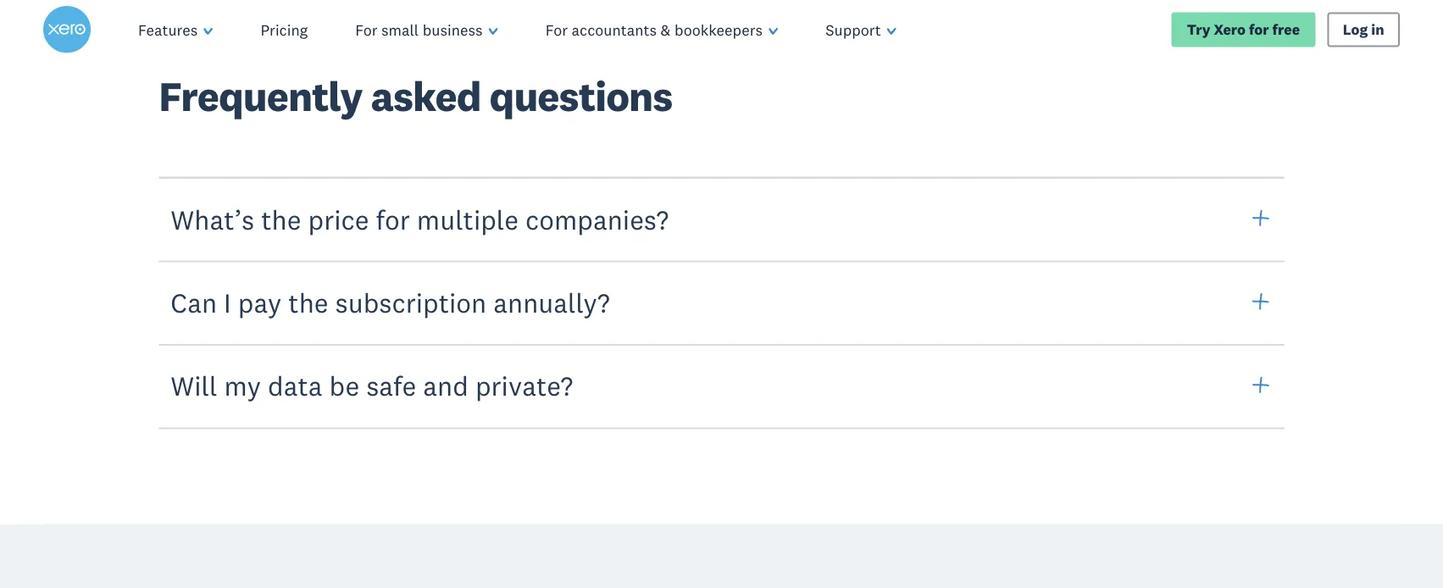 Task type: locate. For each thing, give the bounding box(es) containing it.
questions
[[490, 70, 672, 122]]

for left small
[[355, 20, 378, 39]]

log
[[1343, 20, 1368, 38]]

can
[[171, 286, 217, 320]]

for left free
[[1249, 20, 1269, 38]]

try xero for free
[[1187, 20, 1300, 38]]

the right "pay"
[[288, 286, 328, 320]]

1 horizontal spatial for
[[545, 20, 568, 39]]

i
[[224, 286, 231, 320]]

for small business
[[355, 20, 483, 39]]

features button
[[114, 0, 237, 59]]

2 for from the left
[[545, 20, 568, 39]]

asked
[[371, 70, 481, 122]]

will my data be safe and private? button
[[159, 343, 1284, 429]]

private?
[[475, 369, 573, 403]]

accountants
[[572, 20, 657, 39]]

for inside dropdown button
[[545, 20, 568, 39]]

1 for from the left
[[355, 20, 378, 39]]

pay
[[238, 286, 282, 320]]

try xero for free link
[[1172, 12, 1316, 47]]

data
[[268, 369, 323, 403]]

1 vertical spatial for
[[376, 203, 410, 236]]

what's the price for multiple companies?
[[171, 203, 669, 236]]

frequently
[[159, 70, 362, 122]]

pricing link
[[237, 0, 331, 59]]

for
[[355, 20, 378, 39], [545, 20, 568, 39]]

try
[[1187, 20, 1211, 38]]

can i pay the subscription annually? button
[[159, 260, 1284, 346]]

for
[[1249, 20, 1269, 38], [376, 203, 410, 236]]

for left accountants
[[545, 20, 568, 39]]

for small business button
[[331, 0, 522, 59]]

what's the price for multiple companies? button
[[159, 177, 1284, 262]]

xero
[[1214, 20, 1246, 38]]

0 vertical spatial for
[[1249, 20, 1269, 38]]

&
[[661, 20, 671, 39]]

the left price
[[261, 203, 301, 236]]

for accountants & bookkeepers
[[545, 20, 763, 39]]

0 horizontal spatial for
[[376, 203, 410, 236]]

the
[[261, 203, 301, 236], [288, 286, 328, 320]]

for for for small business
[[355, 20, 378, 39]]

for inside dropdown button
[[376, 203, 410, 236]]

log in link
[[1327, 12, 1400, 47]]

log in
[[1343, 20, 1384, 38]]

for for for accountants & bookkeepers
[[545, 20, 568, 39]]

0 horizontal spatial for
[[355, 20, 378, 39]]

for inside dropdown button
[[355, 20, 378, 39]]

1 vertical spatial the
[[288, 286, 328, 320]]

support
[[826, 20, 881, 39]]

for right price
[[376, 203, 410, 236]]



Task type: describe. For each thing, give the bounding box(es) containing it.
frequently asked questions
[[159, 70, 672, 122]]

small
[[381, 20, 419, 39]]

xero homepage image
[[43, 6, 91, 53]]

my
[[224, 369, 261, 403]]

what's
[[171, 203, 254, 236]]

will
[[171, 369, 217, 403]]

price
[[308, 203, 369, 236]]

safe
[[366, 369, 416, 403]]

multiple
[[417, 203, 519, 236]]

will my data be safe and private?
[[171, 369, 573, 403]]

in
[[1371, 20, 1384, 38]]

bookkeepers
[[675, 20, 763, 39]]

business
[[423, 20, 483, 39]]

0 vertical spatial the
[[261, 203, 301, 236]]

features
[[138, 20, 198, 39]]

for accountants & bookkeepers button
[[522, 0, 802, 59]]

1 horizontal spatial for
[[1249, 20, 1269, 38]]

free
[[1273, 20, 1300, 38]]

subscription
[[335, 286, 487, 320]]

companies?
[[525, 203, 669, 236]]

support button
[[802, 0, 920, 59]]

be
[[329, 369, 359, 403]]

annually?
[[493, 286, 610, 320]]

pricing
[[261, 20, 308, 39]]

and
[[423, 369, 469, 403]]

can i pay the subscription annually?
[[171, 286, 610, 320]]



Task type: vqa. For each thing, say whether or not it's contained in the screenshot.
Phone text box
no



